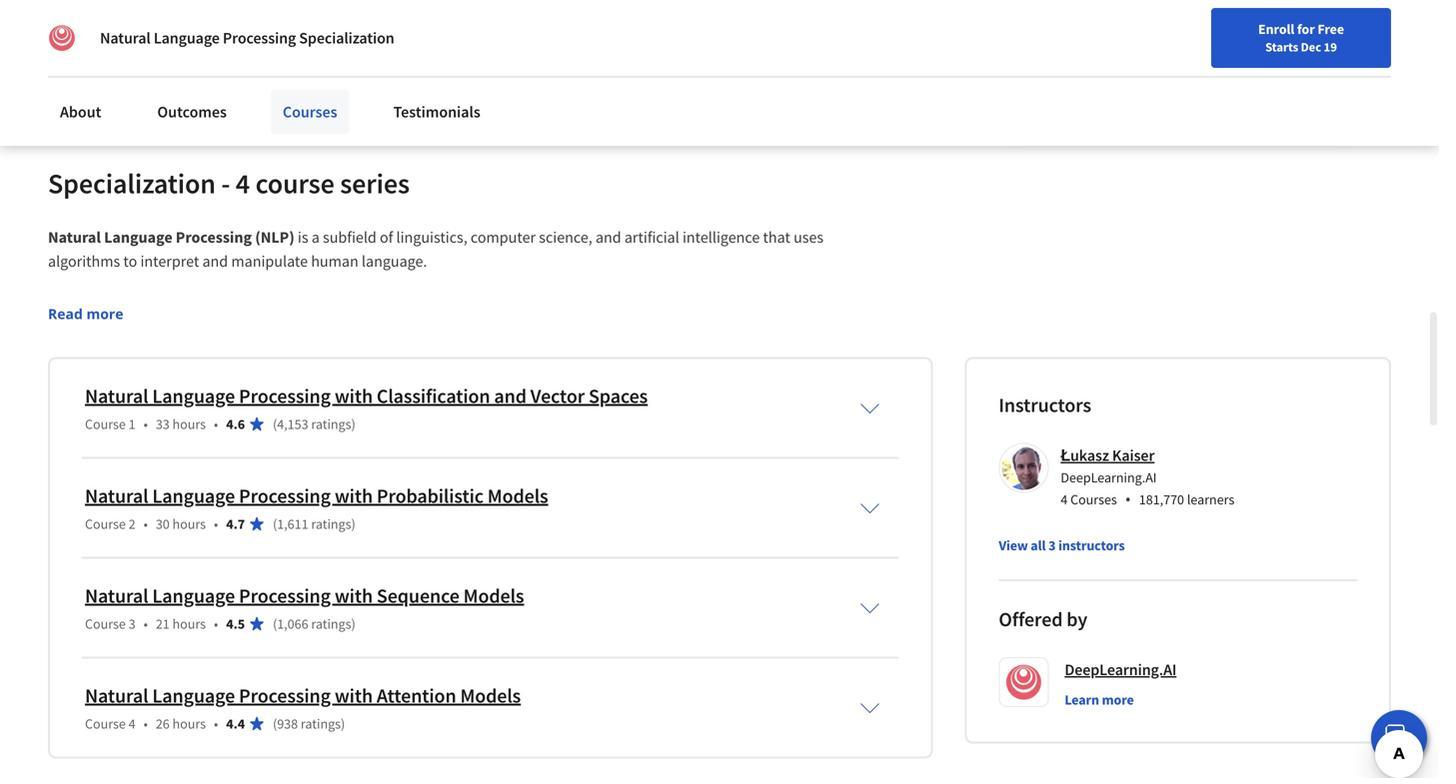 Task type: describe. For each thing, give the bounding box(es) containing it.
with for attention
[[335, 684, 373, 709]]

credential
[[140, 17, 207, 37]]

with for probabilistic
[[335, 484, 373, 509]]

testimonials link
[[381, 90, 493, 134]]

( for classification
[[273, 415, 277, 433]]

resume,
[[373, 17, 427, 37]]

read more
[[48, 304, 123, 323]]

to inside add this credential to your linkedin profile, resume, or cv share it on social media and in your performance review
[[210, 17, 224, 37]]

learn more button
[[1065, 690, 1134, 710]]

natural language processing specialization
[[100, 28, 395, 48]]

vector
[[531, 384, 585, 409]]

of
[[380, 227, 393, 247]]

uses
[[794, 227, 824, 247]]

coursera image
[[24, 56, 151, 88]]

and left vector
[[494, 384, 527, 409]]

add this credential to your linkedin profile, resume, or cv share it on social media and in your performance review
[[82, 17, 465, 61]]

deeplearning.ai image
[[48, 24, 76, 52]]

• left 4.6 at the left
[[214, 415, 218, 433]]

testimonials
[[393, 102, 481, 122]]

profile,
[[322, 17, 370, 37]]

intelligence
[[683, 227, 760, 247]]

to inside is a subfield of linguistics, computer science, and artificial intelligence that uses algorithms to interpret and manipulate human language.
[[123, 251, 137, 271]]

courses link
[[271, 90, 349, 134]]

hours for natural language processing with classification and vector spaces
[[172, 415, 206, 433]]

individuals
[[57, 10, 133, 30]]

course for natural language processing with probabilistic models
[[85, 515, 126, 533]]

that
[[763, 227, 791, 247]]

course for natural language processing with sequence models
[[85, 615, 126, 633]]

łukasz
[[1061, 446, 1110, 466]]

natural language processing with sequence models link
[[85, 584, 524, 609]]

read
[[48, 304, 83, 323]]

classification
[[377, 384, 490, 409]]

natural for natural language processing with sequence models
[[85, 584, 148, 609]]

1
[[129, 415, 136, 433]]

is
[[298, 227, 308, 247]]

• left 21
[[144, 615, 148, 633]]

30
[[156, 515, 170, 533]]

• right 1
[[144, 415, 148, 433]]

offered
[[999, 607, 1063, 632]]

free
[[1318, 20, 1345, 38]]

learn
[[1065, 691, 1100, 709]]

) for sequence
[[351, 615, 356, 633]]

ratings for probabilistic
[[311, 515, 351, 533]]

sequence
[[377, 584, 460, 609]]

language for natural language processing with classification and vector spaces
[[152, 384, 235, 409]]

2 horizontal spatial your
[[971, 63, 997, 81]]

181,770
[[1140, 491, 1185, 509]]

( 4,153 ratings )
[[273, 415, 356, 433]]

interpret
[[140, 251, 199, 271]]

course
[[256, 166, 335, 201]]

processing for natural language processing with sequence models
[[239, 584, 331, 609]]

more for learn more
[[1102, 691, 1134, 709]]

4.4
[[226, 715, 245, 733]]

probabilistic
[[377, 484, 484, 509]]

view all 3 instructors button
[[999, 536, 1125, 556]]

łukasz kaiser image
[[1002, 446, 1046, 490]]

0 horizontal spatial 4
[[129, 715, 136, 733]]

processing for natural language processing (nlp)
[[176, 227, 252, 247]]

• left opens in a new tab icon
[[214, 515, 218, 533]]

for
[[1298, 20, 1315, 38]]

natural language processing with probabilistic models
[[85, 484, 548, 509]]

19
[[1324, 39, 1338, 55]]

( for attention
[[273, 715, 277, 733]]

courses inside łukasz kaiser deeplearning.ai 4 courses • 181,770 learners
[[1071, 491, 1117, 509]]

natural for natural language processing with classification and vector spaces
[[85, 384, 148, 409]]

learners
[[1188, 491, 1235, 509]]

find your new career link
[[932, 60, 1077, 85]]

(nlp)
[[255, 227, 295, 247]]

natural for natural language processing with probabilistic models
[[85, 484, 148, 509]]

manipulate
[[231, 251, 308, 271]]

english button
[[1077, 40, 1198, 105]]

language for natural language processing with attention models
[[152, 684, 235, 709]]

hours for natural language processing with sequence models
[[172, 615, 206, 633]]

( for probabilistic
[[273, 515, 277, 533]]

course for natural language processing with attention models
[[85, 715, 126, 733]]

review
[[412, 41, 456, 61]]

( for sequence
[[273, 615, 277, 633]]

artificial
[[625, 227, 680, 247]]

chat with us image
[[1384, 723, 1416, 755]]

subfield
[[323, 227, 377, 247]]

view
[[999, 537, 1028, 555]]

for individuals
[[32, 10, 133, 30]]

4,153
[[277, 415, 308, 433]]

add
[[82, 17, 108, 37]]

course for natural language processing with classification and vector spaces
[[85, 415, 126, 433]]

algorithms
[[48, 251, 120, 271]]

1,611
[[277, 515, 308, 533]]

21
[[156, 615, 170, 633]]

performance
[[322, 41, 409, 61]]

deeplearning.ai inside łukasz kaiser deeplearning.ai 4 courses • 181,770 learners
[[1061, 469, 1157, 487]]

models for natural language processing with sequence models
[[464, 584, 524, 609]]

1 horizontal spatial your
[[289, 41, 319, 61]]

• left 4.5
[[214, 615, 218, 633]]

find your new career
[[942, 63, 1067, 81]]

models for natural language processing with attention models
[[460, 684, 521, 709]]

course 2 • 30 hours •
[[85, 515, 218, 533]]



Task type: vqa. For each thing, say whether or not it's contained in the screenshot.


Task type: locate. For each thing, give the bounding box(es) containing it.
natural language processing with attention models
[[85, 684, 521, 709]]

opens in a new tab image
[[221, 517, 237, 533]]

natural language processing with sequence models
[[85, 584, 524, 609]]

natural language processing with attention models link
[[85, 684, 521, 709]]

1 horizontal spatial courses
[[1071, 491, 1117, 509]]

language up 21
[[152, 584, 235, 609]]

None search field
[[285, 52, 615, 92]]

• inside łukasz kaiser deeplearning.ai 4 courses • 181,770 learners
[[1125, 489, 1132, 510]]

linkedin
[[261, 17, 319, 37]]

on
[[136, 41, 154, 61]]

( right 4.6 at the left
[[273, 415, 277, 433]]

2 horizontal spatial 4
[[1061, 491, 1068, 509]]

starts
[[1266, 39, 1299, 55]]

specialization up "natural language processing (nlp)"
[[48, 166, 216, 201]]

2 with from the top
[[335, 484, 373, 509]]

2 vertical spatial models
[[460, 684, 521, 709]]

0 vertical spatial courses
[[283, 102, 337, 122]]

hours right 33
[[172, 415, 206, 433]]

deeplearning.ai link
[[1065, 658, 1177, 682]]

1 vertical spatial courses
[[1071, 491, 1117, 509]]

with up ( 938 ratings )
[[335, 684, 373, 709]]

) down natural language processing with classification and vector spaces
[[351, 415, 356, 433]]

coursera career certificate image
[[1014, 0, 1347, 122]]

natural for natural language processing specialization
[[100, 28, 151, 48]]

and left the in
[[244, 41, 270, 61]]

2 ( from the top
[[273, 515, 277, 533]]

instructors
[[1059, 537, 1125, 555]]

1 with from the top
[[335, 384, 373, 409]]

3 left 21
[[129, 615, 136, 633]]

0 vertical spatial to
[[210, 17, 224, 37]]

4.6
[[226, 415, 245, 433]]

1 hours from the top
[[172, 415, 206, 433]]

a
[[312, 227, 320, 247]]

view all 3 instructors
[[999, 537, 1125, 555]]

course 4 • 26 hours •
[[85, 715, 218, 733]]

opens in a new tab image
[[735, 453, 751, 469]]

0 horizontal spatial courses
[[283, 102, 337, 122]]

for
[[32, 10, 54, 30]]

4 right the "-"
[[236, 166, 250, 201]]

4 hours from the top
[[172, 715, 206, 733]]

( right 4.4
[[273, 715, 277, 733]]

course
[[85, 415, 126, 433], [85, 515, 126, 533], [85, 615, 126, 633], [85, 715, 126, 733]]

) down natural language processing with attention models link
[[341, 715, 345, 733]]

language right it on the top left of the page
[[154, 28, 220, 48]]

learn more
[[1065, 691, 1134, 709]]

your up media
[[227, 17, 258, 37]]

read more button
[[48, 303, 123, 324]]

2 course from the top
[[85, 515, 126, 533]]

1 vertical spatial 3
[[129, 615, 136, 633]]

1 vertical spatial your
[[289, 41, 319, 61]]

4 course from the top
[[85, 715, 126, 733]]

natural for natural language processing (nlp)
[[48, 227, 101, 247]]

1 horizontal spatial to
[[210, 17, 224, 37]]

models right 'probabilistic'
[[488, 484, 548, 509]]

3 right all
[[1049, 537, 1056, 555]]

course left 26
[[85, 715, 126, 733]]

or
[[430, 17, 444, 37]]

2 vertical spatial 4
[[129, 715, 136, 733]]

hours right 26
[[172, 715, 206, 733]]

it
[[124, 41, 133, 61]]

course 3 • 21 hours •
[[85, 615, 218, 633]]

natural language processing with classification and vector spaces link
[[85, 384, 648, 409]]

( right 4.7 in the bottom of the page
[[273, 515, 277, 533]]

more right read
[[86, 304, 123, 323]]

• right the "2"
[[144, 515, 148, 533]]

courses down the in
[[283, 102, 337, 122]]

processing for natural language processing with attention models
[[239, 684, 331, 709]]

language up 30
[[152, 484, 235, 509]]

ratings
[[311, 415, 351, 433], [311, 515, 351, 533], [311, 615, 351, 633], [301, 715, 341, 733]]

courses down łukasz
[[1071, 491, 1117, 509]]

3 inside button
[[1049, 537, 1056, 555]]

social
[[157, 41, 196, 61]]

natural language processing (nlp)
[[48, 227, 295, 247]]

0 horizontal spatial more
[[86, 304, 123, 323]]

about
[[60, 102, 101, 122]]

specialization
[[299, 28, 395, 48], [48, 166, 216, 201]]

and right science,
[[596, 227, 622, 247]]

2 vertical spatial your
[[971, 63, 997, 81]]

0 vertical spatial 3
[[1049, 537, 1056, 555]]

) for probabilistic
[[351, 515, 356, 533]]

models for natural language processing with probabilistic models
[[488, 484, 548, 509]]

( 938 ratings )
[[273, 715, 345, 733]]

0 horizontal spatial specialization
[[48, 166, 216, 201]]

kaiser
[[1113, 446, 1155, 466]]

course left 1
[[85, 415, 126, 433]]

in
[[273, 41, 286, 61]]

) for attention
[[341, 715, 345, 733]]

4.7
[[226, 515, 245, 533]]

-
[[221, 166, 230, 201]]

enroll
[[1259, 20, 1295, 38]]

1 horizontal spatial more
[[1102, 691, 1134, 709]]

english
[[1113, 62, 1162, 82]]

career
[[1029, 63, 1067, 81]]

more down deeplearning.ai link
[[1102, 691, 1134, 709]]

more inside learn more button
[[1102, 691, 1134, 709]]

)
[[351, 415, 356, 433], [351, 515, 356, 533], [351, 615, 356, 633], [341, 715, 345, 733]]

ratings for attention
[[301, 715, 341, 733]]

0 vertical spatial models
[[488, 484, 548, 509]]

models
[[488, 484, 548, 509], [464, 584, 524, 609], [460, 684, 521, 709]]

1 vertical spatial to
[[123, 251, 137, 271]]

your right find
[[971, 63, 997, 81]]

łukasz kaiser deeplearning.ai 4 courses • 181,770 learners
[[1061, 446, 1235, 510]]

science,
[[539, 227, 593, 247]]

• left 4.4
[[214, 715, 218, 733]]

to up media
[[210, 17, 224, 37]]

4 left 26
[[129, 715, 136, 733]]

your
[[227, 17, 258, 37], [289, 41, 319, 61], [971, 63, 997, 81]]

and inside add this credential to your linkedin profile, resume, or cv share it on social media and in your performance review
[[244, 41, 270, 61]]

by
[[1067, 607, 1088, 632]]

1 horizontal spatial specialization
[[299, 28, 395, 48]]

łukasz kaiser link
[[1061, 446, 1155, 466]]

hours right 30
[[172, 515, 206, 533]]

language for natural language processing with sequence models
[[152, 584, 235, 609]]

4 with from the top
[[335, 684, 373, 709]]

natural for natural language processing with attention models
[[85, 684, 148, 709]]

more inside read more button
[[86, 304, 123, 323]]

hours for natural language processing with probabilistic models
[[172, 515, 206, 533]]

language for natural language processing specialization
[[154, 28, 220, 48]]

and right interpret
[[202, 251, 228, 271]]

language up 26
[[152, 684, 235, 709]]

attention
[[377, 684, 456, 709]]

deeplearning.ai up 'learn more' on the right bottom of the page
[[1065, 660, 1177, 680]]

course left the "2"
[[85, 515, 126, 533]]

with up ( 1,066 ratings )
[[335, 584, 373, 609]]

0 vertical spatial 4
[[236, 166, 250, 201]]

3 with from the top
[[335, 584, 373, 609]]

( right 4.5
[[273, 615, 277, 633]]

0 vertical spatial deeplearning.ai
[[1061, 469, 1157, 487]]

specialization - 4 course series
[[48, 166, 410, 201]]

) down "natural language processing with sequence models" link
[[351, 615, 356, 633]]

( 1,611 ratings )
[[273, 515, 356, 533]]

models right sequence
[[464, 584, 524, 609]]

1 vertical spatial deeplearning.ai
[[1065, 660, 1177, 680]]

0 horizontal spatial 3
[[129, 615, 136, 633]]

4 up "view all 3 instructors"
[[1061, 491, 1068, 509]]

2 hours from the top
[[172, 515, 206, 533]]

linguistics,
[[396, 227, 468, 247]]

find
[[942, 63, 968, 81]]

spaces
[[589, 384, 648, 409]]

processing for natural language processing with probabilistic models
[[239, 484, 331, 509]]

0 horizontal spatial to
[[123, 251, 137, 271]]

ratings for sequence
[[311, 615, 351, 633]]

language up 33
[[152, 384, 235, 409]]

1 vertical spatial 4
[[1061, 491, 1068, 509]]

show notifications image
[[1227, 65, 1251, 89]]

processing
[[223, 28, 296, 48], [176, 227, 252, 247], [239, 384, 331, 409], [239, 484, 331, 509], [239, 584, 331, 609], [239, 684, 331, 709]]

2
[[129, 515, 136, 533]]

computer
[[471, 227, 536, 247]]

new
[[1000, 63, 1026, 81]]

human
[[311, 251, 359, 271]]

hours
[[172, 415, 206, 433], [172, 515, 206, 533], [172, 615, 206, 633], [172, 715, 206, 733]]

more for read more
[[86, 304, 123, 323]]

4
[[236, 166, 250, 201], [1061, 491, 1068, 509], [129, 715, 136, 733]]

ratings for classification
[[311, 415, 351, 433]]

hours for natural language processing with attention models
[[172, 715, 206, 733]]

natural language processing with probabilistic models link
[[85, 484, 548, 509]]

3 ( from the top
[[273, 615, 277, 633]]

3 hours from the top
[[172, 615, 206, 633]]

ratings down natural language processing with attention models link
[[301, 715, 341, 733]]

1 vertical spatial more
[[1102, 691, 1134, 709]]

0 vertical spatial more
[[86, 304, 123, 323]]

1 vertical spatial specialization
[[48, 166, 216, 201]]

language up interpret
[[104, 227, 173, 247]]

938
[[277, 715, 298, 733]]

1 course from the top
[[85, 415, 126, 433]]

0 horizontal spatial your
[[227, 17, 258, 37]]

) for classification
[[351, 415, 356, 433]]

offered by
[[999, 607, 1088, 632]]

language for natural language processing (nlp)
[[104, 227, 173, 247]]

) down natural language processing with probabilistic models
[[351, 515, 356, 533]]

processing for natural language processing with classification and vector spaces
[[239, 384, 331, 409]]

with up ( 1,611 ratings )
[[335, 484, 373, 509]]

1 vertical spatial models
[[464, 584, 524, 609]]

natural language processing with classification and vector spaces
[[85, 384, 648, 409]]

with for classification
[[335, 384, 373, 409]]

models right attention
[[460, 684, 521, 709]]

all
[[1031, 537, 1046, 555]]

with
[[335, 384, 373, 409], [335, 484, 373, 509], [335, 584, 373, 609], [335, 684, 373, 709]]

share
[[82, 41, 121, 61]]

language for natural language processing with probabilistic models
[[152, 484, 235, 509]]

4 inside łukasz kaiser deeplearning.ai 4 courses • 181,770 learners
[[1061, 491, 1068, 509]]

course 1 • 33 hours •
[[85, 415, 218, 433]]

hours right 21
[[172, 615, 206, 633]]

1 horizontal spatial 4
[[236, 166, 250, 201]]

media
[[199, 41, 241, 61]]

• left 26
[[144, 715, 148, 733]]

ratings right 1,066
[[311, 615, 351, 633]]

to left interpret
[[123, 251, 137, 271]]

0 vertical spatial your
[[227, 17, 258, 37]]

language.
[[362, 251, 427, 271]]

outcomes link
[[145, 90, 239, 134]]

course left 21
[[85, 615, 126, 633]]

cv
[[447, 17, 465, 37]]

deeplearning.ai down łukasz kaiser link
[[1061, 469, 1157, 487]]

3 course from the top
[[85, 615, 126, 633]]

your right the in
[[289, 41, 319, 61]]

ratings right 4,153
[[311, 415, 351, 433]]

about link
[[48, 90, 113, 134]]

series
[[340, 166, 410, 201]]

is a subfield of linguistics, computer science, and artificial intelligence that uses algorithms to interpret and manipulate human language.
[[48, 227, 827, 271]]

with up ( 4,153 ratings )
[[335, 384, 373, 409]]

with for sequence
[[335, 584, 373, 609]]

( 1,066 ratings )
[[273, 615, 356, 633]]

• left 181,770
[[1125, 489, 1132, 510]]

instructors
[[999, 393, 1092, 418]]

processing for natural language processing specialization
[[223, 28, 296, 48]]

more
[[86, 304, 123, 323], [1102, 691, 1134, 709]]

and
[[244, 41, 270, 61], [596, 227, 622, 247], [202, 251, 228, 271], [494, 384, 527, 409]]

1 horizontal spatial 3
[[1049, 537, 1056, 555]]

1 ( from the top
[[273, 415, 277, 433]]

enroll for free starts dec 19
[[1259, 20, 1345, 55]]

this
[[112, 17, 136, 37]]

4 ( from the top
[[273, 715, 277, 733]]

ratings down natural language processing with probabilistic models
[[311, 515, 351, 533]]

0 vertical spatial specialization
[[299, 28, 395, 48]]

specialization right the in
[[299, 28, 395, 48]]

(
[[273, 415, 277, 433], [273, 515, 277, 533], [273, 615, 277, 633], [273, 715, 277, 733]]



